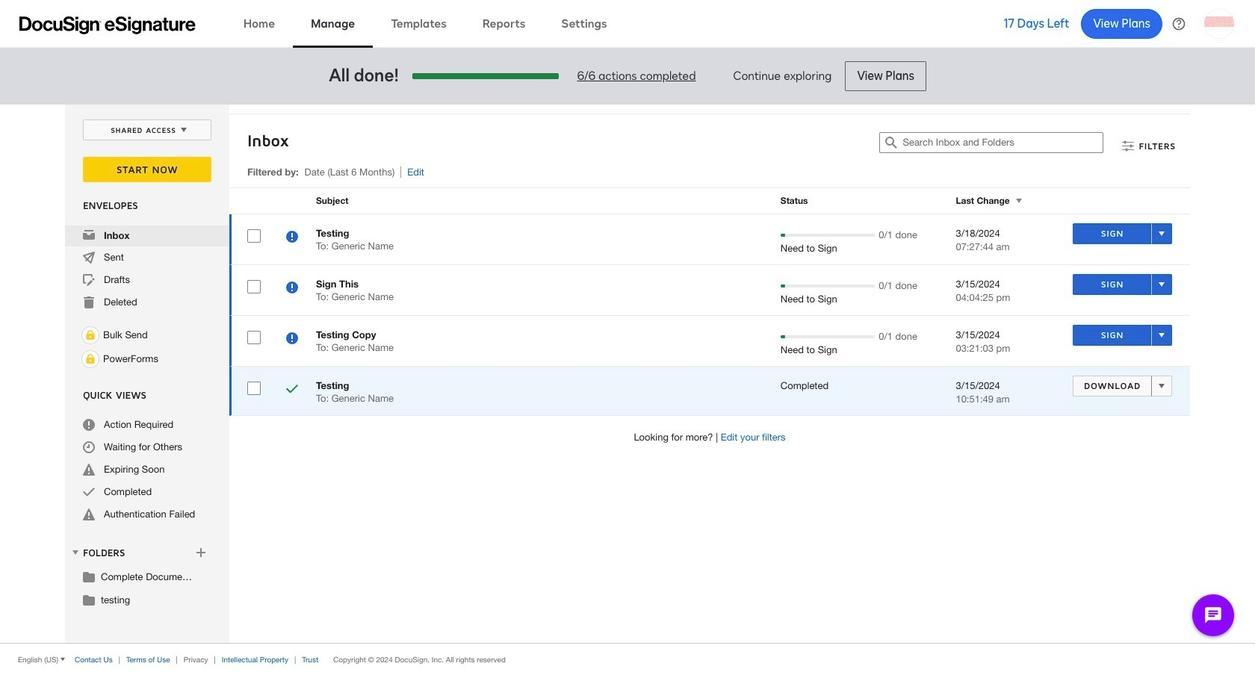 Task type: vqa. For each thing, say whether or not it's contained in the screenshot.
The Your Uploaded Profile Image
yes



Task type: locate. For each thing, give the bounding box(es) containing it.
1 vertical spatial need to sign image
[[286, 333, 298, 347]]

lock image
[[81, 327, 99, 345], [81, 351, 99, 369]]

draft image
[[83, 274, 95, 286]]

need to sign image
[[286, 282, 298, 296], [286, 333, 298, 347]]

1 need to sign image from the top
[[286, 282, 298, 296]]

0 vertical spatial folder image
[[83, 571, 95, 583]]

completed image
[[286, 384, 298, 398]]

more info region
[[0, 644, 1256, 676]]

1 vertical spatial folder image
[[83, 594, 95, 606]]

0 vertical spatial lock image
[[81, 327, 99, 345]]

folder image
[[83, 571, 95, 583], [83, 594, 95, 606]]

0 vertical spatial need to sign image
[[286, 282, 298, 296]]

alert image
[[83, 509, 95, 521]]

need to sign image down need to sign icon
[[286, 282, 298, 296]]

completed image
[[83, 487, 95, 499]]

need to sign image up completed image
[[286, 333, 298, 347]]

your uploaded profile image image
[[1205, 9, 1235, 39]]

1 vertical spatial lock image
[[81, 351, 99, 369]]

2 folder image from the top
[[83, 594, 95, 606]]



Task type: describe. For each thing, give the bounding box(es) containing it.
alert image
[[83, 464, 95, 476]]

clock image
[[83, 442, 95, 454]]

2 lock image from the top
[[81, 351, 99, 369]]

sent image
[[83, 252, 95, 264]]

secondary navigation region
[[65, 105, 1195, 644]]

Search Inbox and Folders text field
[[903, 133, 1104, 153]]

1 lock image from the top
[[81, 327, 99, 345]]

docusign esignature image
[[19, 16, 196, 34]]

action required image
[[83, 419, 95, 431]]

2 need to sign image from the top
[[286, 333, 298, 347]]

inbox image
[[83, 230, 95, 241]]

1 folder image from the top
[[83, 571, 95, 583]]

need to sign image
[[286, 231, 298, 245]]

view folders image
[[70, 547, 81, 559]]

trash image
[[83, 297, 95, 309]]



